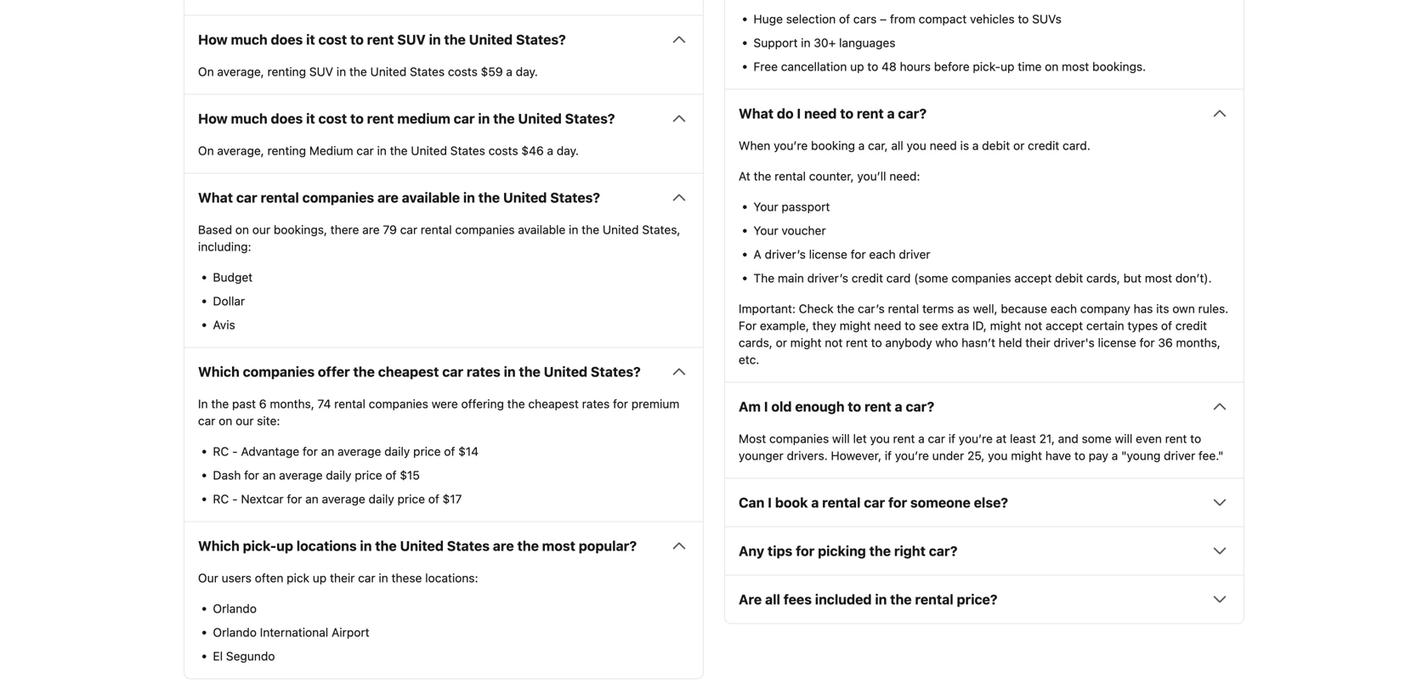 Task type: locate. For each thing, give the bounding box(es) containing it.
which up our at the left bottom
[[198, 538, 240, 554]]

for right nextcar
[[287, 492, 302, 506]]

2 vertical spatial need
[[874, 319, 902, 333]]

fees
[[784, 592, 812, 608]]

can
[[739, 495, 765, 511]]

much
[[231, 31, 268, 47], [231, 110, 268, 127]]

car? inside am i old enough to rent a car? dropdown button
[[906, 399, 935, 415]]

does inside dropdown button
[[271, 110, 303, 127]]

a right is
[[973, 138, 979, 152]]

2 it from the top
[[306, 110, 315, 127]]

pick
[[287, 571, 310, 585]]

1 - from the top
[[232, 444, 238, 459]]

for down types
[[1140, 336, 1155, 350]]

average, for how much does it cost to rent medium car in the united states?
[[217, 144, 264, 158]]

budget
[[213, 270, 253, 284]]

might up the held
[[990, 319, 1021, 333]]

your up a
[[754, 223, 779, 237]]

up
[[850, 59, 864, 73], [1001, 59, 1015, 73], [276, 538, 293, 554], [313, 571, 327, 585]]

what for what do i need to rent a car?
[[739, 105, 774, 121]]

2 vertical spatial daily
[[369, 492, 394, 506]]

1 your from the top
[[754, 200, 779, 214]]

medium
[[397, 110, 451, 127]]

car? up when you're booking a car, all you need is a debit or credit card.
[[898, 105, 927, 121]]

0 horizontal spatial need
[[804, 105, 837, 121]]

are
[[377, 189, 399, 206], [362, 223, 380, 237], [493, 538, 514, 554]]

–
[[880, 12, 887, 26]]

however,
[[831, 449, 882, 463]]

cost inside how much does it cost to rent suv in the united states? 'dropdown button'
[[318, 31, 347, 47]]

their down locations
[[330, 571, 355, 585]]

2 vertical spatial price
[[398, 492, 425, 506]]

0 horizontal spatial most
[[542, 538, 576, 554]]

most inside dropdown button
[[542, 538, 576, 554]]

driver's
[[1054, 336, 1095, 350]]

$17
[[443, 492, 462, 506]]

0 horizontal spatial each
[[869, 247, 896, 261]]

0 vertical spatial cost
[[318, 31, 347, 47]]

driver up card
[[899, 247, 931, 261]]

for left premium
[[613, 397, 628, 411]]

2 horizontal spatial need
[[930, 138, 957, 152]]

to left suvs
[[1018, 12, 1029, 26]]

for right tips
[[796, 543, 815, 559]]

0 vertical spatial not
[[1025, 319, 1043, 333]]

price down rc - advantage for an average daily price of $14
[[355, 468, 382, 482]]

companies inside in the past 6 months, 74 rental companies were offering the cheapest rates for premium car on our site:
[[369, 397, 428, 411]]

types
[[1128, 319, 1158, 333]]

i inside what do i need to rent a car? dropdown button
[[797, 105, 801, 121]]

if up under
[[949, 432, 956, 446]]

suv
[[397, 31, 426, 47], [309, 64, 333, 78]]

hours
[[900, 59, 931, 73]]

cost up on average, renting suv in the united states costs $59 a day.
[[318, 31, 347, 47]]

"young
[[1121, 449, 1161, 463]]

in inside what car rental companies are available in the united states? dropdown button
[[463, 189, 475, 206]]

1 vertical spatial i
[[764, 399, 768, 415]]

1 how from the top
[[198, 31, 228, 47]]

1 horizontal spatial available
[[518, 223, 566, 237]]

driver's down your voucher
[[765, 247, 806, 261]]

- down dash at left
[[232, 492, 238, 506]]

to left 'anybody'
[[871, 336, 882, 350]]

counter,
[[809, 169, 854, 183]]

you're
[[774, 138, 808, 152], [959, 432, 993, 446], [895, 449, 929, 463]]

i inside am i old enough to rent a car? dropdown button
[[764, 399, 768, 415]]

1 vertical spatial car?
[[906, 399, 935, 415]]

2 vertical spatial you're
[[895, 449, 929, 463]]

1 vertical spatial months,
[[270, 397, 314, 411]]

1 cost from the top
[[318, 31, 347, 47]]

0 horizontal spatial if
[[885, 449, 892, 463]]

2 vertical spatial you
[[988, 449, 1008, 463]]

on
[[198, 64, 214, 78], [198, 144, 214, 158]]

need up booking
[[804, 105, 837, 121]]

available up the based on our bookings, there are 79 car rental companies available in the united states, including:
[[402, 189, 460, 206]]

i for book
[[768, 495, 772, 511]]

or inside important: check the car's rental terms as well, because each company has its own rules. for example, they might need to see extra id, might not accept certain types of credit cards, or might not rent to anybody who hasn't held their driver's license for 36 months, etc.
[[776, 336, 787, 350]]

enough
[[795, 399, 845, 415]]

0 vertical spatial states
[[410, 64, 445, 78]]

suv up on average, renting suv in the united states costs $59 a day.
[[397, 31, 426, 47]]

see
[[919, 319, 938, 333]]

daily up $15
[[384, 444, 410, 459]]

rent right even at the bottom
[[1165, 432, 1187, 446]]

states up locations:
[[447, 538, 490, 554]]

cheapest inside dropdown button
[[378, 364, 439, 380]]

0 vertical spatial an
[[321, 444, 334, 459]]

our
[[198, 571, 218, 585]]

because
[[1001, 302, 1047, 316]]

-
[[232, 444, 238, 459], [232, 492, 238, 506]]

1 vertical spatial cheapest
[[528, 397, 579, 411]]

to inside 'dropdown button'
[[350, 31, 364, 47]]

united inside what car rental companies are available in the united states? dropdown button
[[503, 189, 547, 206]]

much for how much does it cost to rent medium car in the united states?
[[231, 110, 268, 127]]

selection
[[786, 12, 836, 26]]

of left $15
[[386, 468, 397, 482]]

cards,
[[1087, 271, 1120, 285], [739, 336, 773, 350]]

0 vertical spatial their
[[1026, 336, 1051, 350]]

companies down the which companies offer the cheapest car rates  in the united states?
[[369, 397, 428, 411]]

2 rc from the top
[[213, 492, 229, 506]]

you're left under
[[895, 449, 929, 463]]

2 vertical spatial credit
[[1176, 319, 1207, 333]]

1 it from the top
[[306, 31, 315, 47]]

how inside 'dropdown button'
[[198, 31, 228, 47]]

rental
[[775, 169, 806, 183], [261, 189, 299, 206], [421, 223, 452, 237], [888, 302, 919, 316], [334, 397, 366, 411], [822, 495, 861, 511], [915, 592, 954, 608]]

1 vertical spatial costs
[[489, 144, 518, 158]]

0 vertical spatial credit
[[1028, 138, 1060, 152]]

price up $15
[[413, 444, 441, 459]]

1 does from the top
[[271, 31, 303, 47]]

car? right right
[[929, 543, 958, 559]]

a down 'anybody'
[[895, 399, 903, 415]]

months, inside in the past 6 months, 74 rental companies were offering the cheapest rates for premium car on our site:
[[270, 397, 314, 411]]

1 vertical spatial license
[[1098, 336, 1137, 350]]

0 vertical spatial debit
[[982, 138, 1010, 152]]

time
[[1018, 59, 1042, 73]]

2 how from the top
[[198, 110, 228, 127]]

1 vertical spatial rates
[[582, 397, 610, 411]]

renting for how much does it cost to rent suv in the united states?
[[267, 64, 306, 78]]

average for nextcar
[[322, 492, 365, 506]]

rates left premium
[[582, 397, 610, 411]]

for
[[739, 319, 757, 333]]

for
[[851, 247, 866, 261], [1140, 336, 1155, 350], [613, 397, 628, 411], [303, 444, 318, 459], [244, 468, 259, 482], [287, 492, 302, 506], [888, 495, 907, 511], [796, 543, 815, 559]]

for up the dash for an average daily price of $15
[[303, 444, 318, 459]]

1 vertical spatial on
[[198, 144, 214, 158]]

cars
[[853, 12, 877, 26]]

0 vertical spatial cards,
[[1087, 271, 1120, 285]]

1 horizontal spatial you're
[[895, 449, 929, 463]]

what
[[739, 105, 774, 121], [198, 189, 233, 206]]

have
[[1046, 449, 1071, 463]]

0 vertical spatial much
[[231, 31, 268, 47]]

credit up car's
[[852, 271, 883, 285]]

on average, renting suv in the united states costs $59 a day.
[[198, 64, 538, 78]]

voucher
[[782, 223, 826, 237]]

1 vertical spatial driver
[[1164, 449, 1196, 463]]

- for advantage
[[232, 444, 238, 459]]

months, up site:
[[270, 397, 314, 411]]

it
[[306, 31, 315, 47], [306, 110, 315, 127]]

accept inside important: check the car's rental terms as well, because each company has its own rules. for example, they might need to see extra id, might not accept certain types of credit cards, or might not rent to anybody who hasn't held their driver's license for 36 months, etc.
[[1046, 319, 1083, 333]]

1 rc from the top
[[213, 444, 229, 459]]

1 vertical spatial it
[[306, 110, 315, 127]]

old
[[771, 399, 792, 415]]

day. right $46
[[557, 144, 579, 158]]

driver inside most companies will let you rent a car if you're at least 21, and some will even rent to younger drivers. however, if you're under 25, you might have to pay a "young driver fee."
[[1164, 449, 1196, 463]]

2 much from the top
[[231, 110, 268, 127]]

1 horizontal spatial pick-
[[973, 59, 1001, 73]]

1 vertical spatial each
[[1051, 302, 1077, 316]]

1 vertical spatial average
[[279, 468, 323, 482]]

1 vertical spatial are
[[362, 223, 380, 237]]

past
[[232, 397, 256, 411]]

0 vertical spatial accept
[[1015, 271, 1052, 285]]

companies down what car rental companies are available in the united states? dropdown button
[[455, 223, 515, 237]]

0 horizontal spatial debit
[[982, 138, 1010, 152]]

0 vertical spatial how
[[198, 31, 228, 47]]

0 horizontal spatial months,
[[270, 397, 314, 411]]

2 your from the top
[[754, 223, 779, 237]]

2 vertical spatial average
[[322, 492, 365, 506]]

orlando international airport
[[213, 626, 370, 640]]

states for costs
[[410, 64, 445, 78]]

car inside in the past 6 months, 74 rental companies were offering the cheapest rates for premium car on our site:
[[198, 414, 215, 428]]

2 on from the top
[[198, 144, 214, 158]]

i
[[797, 105, 801, 121], [764, 399, 768, 415], [768, 495, 772, 511]]

available down $46
[[518, 223, 566, 237]]

1 vertical spatial cards,
[[739, 336, 773, 350]]

not down the because
[[1025, 319, 1043, 333]]

states inside dropdown button
[[447, 538, 490, 554]]

certain
[[1087, 319, 1125, 333]]

1 horizontal spatial months,
[[1176, 336, 1221, 350]]

well,
[[973, 302, 998, 316]]

1 vertical spatial your
[[754, 223, 779, 237]]

21,
[[1040, 432, 1055, 446]]

states for are
[[447, 538, 490, 554]]

0 vertical spatial it
[[306, 31, 315, 47]]

0 vertical spatial our
[[252, 223, 270, 237]]

1 horizontal spatial what
[[739, 105, 774, 121]]

pay
[[1089, 449, 1109, 463]]

if
[[949, 432, 956, 446], [885, 449, 892, 463]]

the inside how much does it cost to rent medium car in the united states? dropdown button
[[493, 110, 515, 127]]

rent
[[367, 31, 394, 47], [857, 105, 884, 121], [367, 110, 394, 127], [846, 336, 868, 350], [865, 399, 892, 415], [893, 432, 915, 446], [1165, 432, 1187, 446]]

daily up rc - nextcar for an average daily price of $17
[[326, 468, 352, 482]]

2 average, from the top
[[217, 144, 264, 158]]

debit right is
[[982, 138, 1010, 152]]

2 vertical spatial on
[[219, 414, 232, 428]]

0 vertical spatial driver's
[[765, 247, 806, 261]]

1 horizontal spatial cheapest
[[528, 397, 579, 411]]

based on our bookings, there are 79 car rental companies available in the united states, including:
[[198, 223, 681, 254]]

costs left $46
[[489, 144, 518, 158]]

cost inside how much does it cost to rent medium car in the united states? dropdown button
[[318, 110, 347, 127]]

up up pick
[[276, 538, 293, 554]]

much inside 'dropdown button'
[[231, 31, 268, 47]]

1 vertical spatial average,
[[217, 144, 264, 158]]

on down past
[[219, 414, 232, 428]]

day.
[[516, 64, 538, 78], [557, 144, 579, 158]]

0 horizontal spatial suv
[[309, 64, 333, 78]]

orlando for orlando international airport
[[213, 626, 257, 640]]

advantage
[[241, 444, 299, 459]]

2 orlando from the top
[[213, 626, 257, 640]]

rental inside important: check the car's rental terms as well, because each company has its own rules. for example, they might need to see extra id, might not accept certain types of credit cards, or might not rent to anybody who hasn't held their driver's license for 36 months, etc.
[[888, 302, 919, 316]]

1 on from the top
[[198, 64, 214, 78]]

for inside dropdown button
[[796, 543, 815, 559]]

renting for how much does it cost to rent medium car in the united states?
[[267, 144, 306, 158]]

companies inside most companies will let you rent a car if you're at least 21, and some will even rent to younger drivers. however, if you're under 25, you might have to pay a "young driver fee."
[[769, 432, 829, 446]]

on up including:
[[235, 223, 249, 237]]

1 vertical spatial renting
[[267, 144, 306, 158]]

1 vertical spatial our
[[236, 414, 254, 428]]

might down car's
[[840, 319, 871, 333]]

need inside important: check the car's rental terms as well, because each company has its own rules. for example, they might need to see extra id, might not accept certain types of credit cards, or might not rent to anybody who hasn't held their driver's license for 36 months, etc.
[[874, 319, 902, 333]]

suv inside 'dropdown button'
[[397, 31, 426, 47]]

1 horizontal spatial debit
[[1055, 271, 1083, 285]]

car?
[[898, 105, 927, 121], [906, 399, 935, 415], [929, 543, 958, 559]]

1 horizontal spatial will
[[1115, 432, 1133, 446]]

rc up dash at left
[[213, 444, 229, 459]]

you right let
[[870, 432, 890, 446]]

license down voucher
[[809, 247, 848, 261]]

0 vertical spatial costs
[[448, 64, 478, 78]]

0 horizontal spatial available
[[402, 189, 460, 206]]

1 vertical spatial suv
[[309, 64, 333, 78]]

how inside dropdown button
[[198, 110, 228, 127]]

cards, left "but"
[[1087, 271, 1120, 285]]

pick- right before
[[973, 59, 1001, 73]]

0 horizontal spatial license
[[809, 247, 848, 261]]

1 horizontal spatial suv
[[397, 31, 426, 47]]

rental inside the based on our bookings, there are 79 car rental companies available in the united states, including:
[[421, 223, 452, 237]]

0 vertical spatial renting
[[267, 64, 306, 78]]

your for your passport
[[754, 200, 779, 214]]

how for how much does it cost to rent medium car in the united states?
[[198, 110, 228, 127]]

48
[[882, 59, 897, 73]]

an down the dash for an average daily price of $15
[[305, 492, 319, 506]]

how for how much does it cost to rent suv in the united states?
[[198, 31, 228, 47]]

for up car's
[[851, 247, 866, 261]]

available inside the based on our bookings, there are 79 car rental companies available in the united states, including:
[[518, 223, 566, 237]]

much for how much does it cost to rent suv in the united states?
[[231, 31, 268, 47]]

credit left card.
[[1028, 138, 1060, 152]]

your for your voucher
[[754, 223, 779, 237]]

companies inside the based on our bookings, there are 79 car rental companies available in the united states, including:
[[455, 223, 515, 237]]

1 renting from the top
[[267, 64, 306, 78]]

it up medium
[[306, 110, 315, 127]]

companies up 6
[[243, 364, 315, 380]]

car? inside what do i need to rent a car? dropdown button
[[898, 105, 927, 121]]

the inside important: check the car's rental terms as well, because each company has its own rules. for example, they might need to see extra id, might not accept certain types of credit cards, or might not rent to anybody who hasn't held their driver's license for 36 months, etc.
[[837, 302, 855, 316]]

does for how much does it cost to rent suv in the united states?
[[271, 31, 303, 47]]

driver's
[[765, 247, 806, 261], [807, 271, 848, 285]]

1 will from the left
[[832, 432, 850, 446]]

picking
[[818, 543, 866, 559]]

suvs
[[1032, 12, 1062, 26]]

you down at
[[988, 449, 1008, 463]]

2 which from the top
[[198, 538, 240, 554]]

1 vertical spatial an
[[263, 468, 276, 482]]

etc.
[[739, 353, 760, 367]]

it for medium
[[306, 110, 315, 127]]

1 average, from the top
[[217, 64, 264, 78]]

which pick-up locations in the united states are the most popular?
[[198, 538, 637, 554]]

1 vertical spatial much
[[231, 110, 268, 127]]

on right time
[[1045, 59, 1059, 73]]

1 vertical spatial how
[[198, 110, 228, 127]]

rent down car's
[[846, 336, 868, 350]]

0 vertical spatial most
[[1062, 59, 1089, 73]]

up left time
[[1001, 59, 1015, 73]]

am i old enough to rent a car?
[[739, 399, 935, 415]]

1 vertical spatial their
[[330, 571, 355, 585]]

accept up the because
[[1015, 271, 1052, 285]]

debit up company
[[1055, 271, 1083, 285]]

your
[[754, 200, 779, 214], [754, 223, 779, 237]]

74
[[318, 397, 331, 411]]

1 horizontal spatial rates
[[582, 397, 610, 411]]

will up "young
[[1115, 432, 1133, 446]]

cheapest right offering
[[528, 397, 579, 411]]

cost for medium
[[318, 110, 347, 127]]

1 vertical spatial you're
[[959, 432, 993, 446]]

our inside in the past 6 months, 74 rental companies were offering the cheapest rates for premium car on our site:
[[236, 414, 254, 428]]

need
[[804, 105, 837, 121], [930, 138, 957, 152], [874, 319, 902, 333]]

rates inside in the past 6 months, 74 rental companies were offering the cheapest rates for premium car on our site:
[[582, 397, 610, 411]]

0 horizontal spatial you
[[870, 432, 890, 446]]

rules.
[[1198, 302, 1229, 316]]

0 horizontal spatial all
[[765, 592, 780, 608]]

1 orlando from the top
[[213, 602, 257, 616]]

an
[[321, 444, 334, 459], [263, 468, 276, 482], [305, 492, 319, 506]]

accept up driver's
[[1046, 319, 1083, 333]]

rent up on average, renting suv in the united states costs $59 a day.
[[367, 31, 394, 47]]

1 which from the top
[[198, 364, 240, 380]]

it inside dropdown button
[[306, 110, 315, 127]]

cost up medium
[[318, 110, 347, 127]]

most right "but"
[[1145, 271, 1172, 285]]

up inside dropdown button
[[276, 538, 293, 554]]

rental up see
[[888, 302, 919, 316]]

most left 'bookings.'
[[1062, 59, 1089, 73]]

daily for nextcar
[[369, 492, 394, 506]]

price for $14
[[413, 444, 441, 459]]

states,
[[642, 223, 681, 237]]

2 - from the top
[[232, 492, 238, 506]]

all inside dropdown button
[[765, 592, 780, 608]]

1 vertical spatial which
[[198, 538, 240, 554]]

in inside how much does it cost to rent medium car in the united states? dropdown button
[[478, 110, 490, 127]]

might
[[840, 319, 871, 333], [990, 319, 1021, 333], [790, 336, 822, 350], [1011, 449, 1042, 463]]

our inside the based on our bookings, there are 79 car rental companies available in the united states, including:
[[252, 223, 270, 237]]

0 vertical spatial average,
[[217, 64, 264, 78]]

how much does it cost to rent suv in the united states? button
[[198, 29, 690, 50]]

states down how much does it cost to rent suv in the united states? 'dropdown button'
[[410, 64, 445, 78]]

all right are
[[765, 592, 780, 608]]

2 does from the top
[[271, 110, 303, 127]]

2 horizontal spatial an
[[321, 444, 334, 459]]

which companies offer the cheapest car rates  in the united states? button
[[198, 362, 690, 382]]

i inside the can i book a rental car for someone else? dropdown button
[[768, 495, 772, 511]]

0 vertical spatial what
[[739, 105, 774, 121]]

does
[[271, 31, 303, 47], [271, 110, 303, 127]]

1 horizontal spatial driver
[[1164, 449, 1196, 463]]

average up the dash for an average daily price of $15
[[338, 444, 381, 459]]

you
[[907, 138, 927, 152], [870, 432, 890, 446], [988, 449, 1008, 463]]

months, inside important: check the car's rental terms as well, because each company has its own rules. for example, they might need to see extra id, might not accept certain types of credit cards, or might not rent to anybody who hasn't held their driver's license for 36 months, etc.
[[1176, 336, 1221, 350]]

much inside dropdown button
[[231, 110, 268, 127]]

cards, inside important: check the car's rental terms as well, because each company has its own rules. for example, they might need to see extra id, might not accept certain types of credit cards, or might not rent to anybody who hasn't held their driver's license for 36 months, etc.
[[739, 336, 773, 350]]

daily for advantage
[[384, 444, 410, 459]]

i right "can" on the right bottom of page
[[768, 495, 772, 511]]

driver left fee."
[[1164, 449, 1196, 463]]

might down least
[[1011, 449, 1042, 463]]

car? for what do i need to rent a car?
[[898, 105, 927, 121]]

2 renting from the top
[[267, 144, 306, 158]]

1 much from the top
[[231, 31, 268, 47]]

costs
[[448, 64, 478, 78], [489, 144, 518, 158]]

of left cars
[[839, 12, 850, 26]]

in inside the based on our bookings, there are 79 car rental companies available in the united states, including:
[[569, 223, 579, 237]]

2 cost from the top
[[318, 110, 347, 127]]

0 horizontal spatial driver
[[899, 247, 931, 261]]

0 vertical spatial suv
[[397, 31, 426, 47]]

price down $15
[[398, 492, 425, 506]]

0 vertical spatial all
[[891, 138, 904, 152]]

0 vertical spatial each
[[869, 247, 896, 261]]

under
[[932, 449, 964, 463]]

or down what do i need to rent a car? dropdown button
[[1013, 138, 1025, 152]]

$14
[[458, 444, 479, 459]]

0 horizontal spatial cards,
[[739, 336, 773, 350]]

it inside 'dropdown button'
[[306, 31, 315, 47]]

you up need:
[[907, 138, 927, 152]]

accept
[[1015, 271, 1052, 285], [1046, 319, 1083, 333]]

2 vertical spatial car?
[[929, 543, 958, 559]]

what left do
[[739, 105, 774, 121]]

rental down what car rental companies are available in the united states? dropdown button
[[421, 223, 452, 237]]

airport
[[332, 626, 370, 640]]

1 horizontal spatial on
[[235, 223, 249, 237]]

1 vertical spatial all
[[765, 592, 780, 608]]

costs left $59
[[448, 64, 478, 78]]

0 horizontal spatial credit
[[852, 271, 883, 285]]

does for how much does it cost to rent medium car in the united states?
[[271, 110, 303, 127]]

0 vertical spatial available
[[402, 189, 460, 206]]

booking
[[811, 138, 855, 152]]

driver's down a driver's license for each driver
[[807, 271, 848, 285]]

an for advantage
[[321, 444, 334, 459]]

0 vertical spatial need
[[804, 105, 837, 121]]

an down advantage
[[263, 468, 276, 482]]

0 vertical spatial does
[[271, 31, 303, 47]]

the inside how much does it cost to rent suv in the united states? 'dropdown button'
[[444, 31, 466, 47]]

how much does it cost to rent medium car in the united states? button
[[198, 108, 690, 129]]

what up based
[[198, 189, 233, 206]]

1 horizontal spatial not
[[1025, 319, 1043, 333]]

1 vertical spatial price
[[355, 468, 382, 482]]

1 vertical spatial what
[[198, 189, 233, 206]]

i right do
[[797, 105, 801, 121]]

it up on average, renting suv in the united states costs $59 a day.
[[306, 31, 315, 47]]

6
[[259, 397, 267, 411]]

does inside 'dropdown button'
[[271, 31, 303, 47]]



Task type: describe. For each thing, give the bounding box(es) containing it.
am i old enough to rent a car? button
[[739, 396, 1230, 417]]

1 horizontal spatial or
[[1013, 138, 1025, 152]]

which for which pick-up locations in the united states are the most popular?
[[198, 538, 240, 554]]

car's
[[858, 302, 885, 316]]

nextcar
[[241, 492, 284, 506]]

are
[[739, 592, 762, 608]]

before
[[934, 59, 970, 73]]

am
[[739, 399, 761, 415]]

to up let
[[848, 399, 861, 415]]

1 vertical spatial credit
[[852, 271, 883, 285]]

a right let
[[918, 432, 925, 446]]

1 vertical spatial daily
[[326, 468, 352, 482]]

united inside how much does it cost to rent medium car in the united states? dropdown button
[[518, 110, 562, 127]]

for right dash at left
[[244, 468, 259, 482]]

main
[[778, 271, 804, 285]]

1 vertical spatial day.
[[557, 144, 579, 158]]

1 vertical spatial states
[[450, 144, 485, 158]]

a right $46
[[547, 144, 554, 158]]

which companies offer the cheapest car rates  in the united states?
[[198, 364, 641, 380]]

of left the $17 at the left bottom of page
[[428, 492, 439, 506]]

$15
[[400, 468, 420, 482]]

1 vertical spatial you
[[870, 432, 890, 446]]

a right $59
[[506, 64, 513, 78]]

might inside most companies will let you rent a car if you're at least 21, and some will even rent to younger drivers. however, if you're under 25, you might have to pay a "young driver fee."
[[1011, 449, 1042, 463]]

for inside dropdown button
[[888, 495, 907, 511]]

the inside what car rental companies are available in the united states? dropdown button
[[478, 189, 500, 206]]

united inside which companies offer the cheapest car rates  in the united states? dropdown button
[[544, 364, 588, 380]]

companies up there
[[302, 189, 374, 206]]

each inside important: check the car's rental terms as well, because each company has its own rules. for example, they might need to see extra id, might not accept certain types of credit cards, or might not rent to anybody who hasn't held their driver's license for 36 months, etc.
[[1051, 302, 1077, 316]]

dash
[[213, 468, 241, 482]]

license inside important: check the car's rental terms as well, because each company has its own rules. for example, they might need to see extra id, might not accept certain types of credit cards, or might not rent to anybody who hasn't held their driver's license for 36 months, etc.
[[1098, 336, 1137, 350]]

rent up let
[[865, 399, 892, 415]]

need:
[[890, 169, 920, 183]]

a
[[754, 247, 762, 261]]

rent inside 'dropdown button'
[[367, 31, 394, 47]]

pick- inside dropdown button
[[243, 538, 276, 554]]

1 vertical spatial not
[[825, 336, 843, 350]]

rent inside important: check the car's rental terms as well, because each company has its own rules. for example, they might need to see extra id, might not accept certain types of credit cards, or might not rent to anybody who hasn't held their driver's license for 36 months, etc.
[[846, 336, 868, 350]]

el
[[213, 649, 223, 663]]

their inside important: check the car's rental terms as well, because each company has its own rules. for example, they might need to see extra id, might not accept certain types of credit cards, or might not rent to anybody who hasn't held their driver's license for 36 months, etc.
[[1026, 336, 1051, 350]]

id,
[[972, 319, 987, 333]]

on for how much does it cost to rent medium car in the united states?
[[198, 144, 214, 158]]

when
[[739, 138, 771, 152]]

your passport
[[754, 200, 830, 214]]

any
[[739, 543, 764, 559]]

up right pick
[[313, 571, 327, 585]]

huge selection of cars – from compact vehicles to suvs
[[754, 12, 1062, 26]]

at the rental counter, you'll need:
[[739, 169, 920, 183]]

1 horizontal spatial all
[[891, 138, 904, 152]]

rc for rc - advantage for an average daily price of $14
[[213, 444, 229, 459]]

1 vertical spatial debit
[[1055, 271, 1083, 285]]

which pick-up locations in the united states are the most popular? button
[[198, 536, 690, 556]]

important: check the car's rental terms as well, because each company has its own rules. for example, they might need to see extra id, might not accept certain types of credit cards, or might not rent to anybody who hasn't held their driver's license for 36 months, etc.
[[739, 302, 1229, 367]]

check
[[799, 302, 834, 316]]

united inside which pick-up locations in the united states are the most popular? dropdown button
[[400, 538, 444, 554]]

0 vertical spatial pick-
[[973, 59, 1001, 73]]

1 horizontal spatial you
[[907, 138, 927, 152]]

dash for an average daily price of $15
[[213, 468, 420, 482]]

i for old
[[764, 399, 768, 415]]

which for which companies offer the cheapest car rates  in the united states?
[[198, 364, 240, 380]]

rental inside in the past 6 months, 74 rental companies were offering the cheapest rates for premium car on our site:
[[334, 397, 366, 411]]

book
[[775, 495, 808, 511]]

most for on
[[1062, 59, 1089, 73]]

to up booking
[[840, 105, 854, 121]]

in inside are all fees included in the rental price? dropdown button
[[875, 592, 887, 608]]

of left $14
[[444, 444, 455, 459]]

example,
[[760, 319, 809, 333]]

car,
[[868, 138, 888, 152]]

is
[[960, 138, 969, 152]]

what car rental companies are available in the united states?
[[198, 189, 600, 206]]

in
[[198, 397, 208, 411]]

hasn't
[[962, 336, 996, 350]]

held
[[999, 336, 1022, 350]]

car? inside any tips for picking the right car? dropdown button
[[929, 543, 958, 559]]

to left pay
[[1075, 449, 1086, 463]]

most for but
[[1145, 271, 1172, 285]]

rental up picking
[[822, 495, 861, 511]]

support
[[754, 36, 798, 50]]

segundo
[[226, 649, 275, 663]]

are inside the based on our bookings, there are 79 car rental companies available in the united states, including:
[[362, 223, 380, 237]]

vehicles
[[970, 12, 1015, 26]]

any tips for picking the right car?
[[739, 543, 958, 559]]

what for what car rental companies are available in the united states?
[[198, 189, 233, 206]]

even
[[1136, 432, 1162, 446]]

the main driver's credit card (some companies accept debit cards, but most don't).
[[754, 271, 1212, 285]]

car inside most companies will let you rent a car if you're at least 21, and some will even rent to younger drivers. however, if you're under 25, you might have to pay a "young driver fee."
[[928, 432, 945, 446]]

bookings,
[[274, 223, 327, 237]]

let
[[853, 432, 867, 446]]

own
[[1173, 302, 1195, 316]]

avis
[[213, 318, 235, 332]]

1 horizontal spatial credit
[[1028, 138, 1060, 152]]

0 vertical spatial you're
[[774, 138, 808, 152]]

compact
[[919, 12, 967, 26]]

rental up your passport
[[775, 169, 806, 183]]

a right book
[[811, 495, 819, 511]]

to up medium
[[350, 110, 364, 127]]

free
[[754, 59, 778, 73]]

can i book a rental car for someone else?
[[739, 495, 1008, 511]]

locations
[[297, 538, 357, 554]]

united inside the based on our bookings, there are 79 car rental companies available in the united states, including:
[[603, 223, 639, 237]]

1 horizontal spatial driver's
[[807, 271, 848, 285]]

might down "they"
[[790, 336, 822, 350]]

1 vertical spatial need
[[930, 138, 957, 152]]

2 vertical spatial are
[[493, 538, 514, 554]]

rental left price?
[[915, 592, 954, 608]]

25,
[[968, 449, 985, 463]]

right
[[894, 543, 926, 559]]

average for advantage
[[338, 444, 381, 459]]

0 vertical spatial if
[[949, 432, 956, 446]]

average, for how much does it cost to rent suv in the united states?
[[217, 64, 264, 78]]

it for suv
[[306, 31, 315, 47]]

can i book a rental car for someone else? button
[[739, 493, 1230, 513]]

rc for rc - nextcar for an average daily price of $17
[[213, 492, 229, 506]]

rent up the car,
[[857, 105, 884, 121]]

in inside which pick-up locations in the united states are the most popular? dropdown button
[[360, 538, 372, 554]]

on for how much does it cost to rent suv in the united states?
[[198, 64, 214, 78]]

these
[[392, 571, 422, 585]]

rates inside dropdown button
[[467, 364, 501, 380]]

huge
[[754, 12, 783, 26]]

states? inside 'dropdown button'
[[516, 31, 566, 47]]

included
[[815, 592, 872, 608]]

rent up on average, renting medium car in the united states costs $46 a day.
[[367, 110, 394, 127]]

most
[[739, 432, 766, 446]]

based
[[198, 223, 232, 237]]

on inside the based on our bookings, there are 79 car rental companies available in the united states, including:
[[235, 223, 249, 237]]

an for nextcar
[[305, 492, 319, 506]]

up down languages
[[850, 59, 864, 73]]

credit inside important: check the car's rental terms as well, because each company has its own rules. for example, they might need to see extra id, might not accept certain types of credit cards, or might not rent to anybody who hasn't held their driver's license for 36 months, etc.
[[1176, 319, 1207, 333]]

car inside the based on our bookings, there are 79 car rental companies available in the united states, including:
[[400, 223, 418, 237]]

0 vertical spatial driver
[[899, 247, 931, 261]]

2 horizontal spatial you're
[[959, 432, 993, 446]]

the inside the based on our bookings, there are 79 car rental companies available in the united states, including:
[[582, 223, 599, 237]]

0 vertical spatial are
[[377, 189, 399, 206]]

2 will from the left
[[1115, 432, 1133, 446]]

to left 48
[[868, 59, 879, 73]]

united inside how much does it cost to rent suv in the united states? 'dropdown button'
[[469, 31, 513, 47]]

0 vertical spatial day.
[[516, 64, 538, 78]]

offering
[[461, 397, 504, 411]]

rc - nextcar for an average daily price of $17
[[213, 492, 462, 506]]

who
[[936, 336, 958, 350]]

cheapest inside in the past 6 months, 74 rental companies were offering the cheapest rates for premium car on our site:
[[528, 397, 579, 411]]

do
[[777, 105, 794, 121]]

to up fee."
[[1190, 432, 1201, 446]]

but
[[1124, 271, 1142, 285]]

a left the car,
[[858, 138, 865, 152]]

0 horizontal spatial an
[[263, 468, 276, 482]]

what car rental companies are available in the united states? button
[[198, 187, 690, 208]]

on inside in the past 6 months, 74 rental companies were offering the cheapest rates for premium car on our site:
[[219, 414, 232, 428]]

bookings.
[[1093, 59, 1146, 73]]

passport
[[782, 200, 830, 214]]

else?
[[974, 495, 1008, 511]]

0 horizontal spatial costs
[[448, 64, 478, 78]]

rental up bookings,
[[261, 189, 299, 206]]

need inside dropdown button
[[804, 105, 837, 121]]

and
[[1058, 432, 1079, 446]]

at
[[996, 432, 1007, 446]]

of inside important: check the car's rental terms as well, because each company has its own rules. for example, they might need to see extra id, might not accept certain types of credit cards, or might not rent to anybody who hasn't held their driver's license for 36 months, etc.
[[1161, 319, 1172, 333]]

drivers.
[[787, 449, 828, 463]]

for inside important: check the car's rental terms as well, because each company has its own rules. for example, they might need to see extra id, might not accept certain types of credit cards, or might not rent to anybody who hasn't held their driver's license for 36 months, etc.
[[1140, 336, 1155, 350]]

orlando for orlando
[[213, 602, 257, 616]]

for inside in the past 6 months, 74 rental companies were offering the cheapest rates for premium car on our site:
[[613, 397, 628, 411]]

companies up "well,"
[[952, 271, 1011, 285]]

2 horizontal spatial on
[[1045, 59, 1059, 73]]

when you're booking a car, all you need is a debit or credit card.
[[739, 138, 1091, 152]]

locations:
[[425, 571, 478, 585]]

the inside are all fees included in the rental price? dropdown button
[[890, 592, 912, 608]]

- for nextcar
[[232, 492, 238, 506]]

has
[[1134, 302, 1153, 316]]

cost for suv
[[318, 31, 347, 47]]

in inside which companies offer the cheapest car rates  in the united states? dropdown button
[[504, 364, 516, 380]]

most companies will let you rent a car if you're at least 21, and some will even rent to younger drivers. however, if you're under 25, you might have to pay a "young driver fee."
[[739, 432, 1224, 463]]

0 vertical spatial license
[[809, 247, 848, 261]]

dollar
[[213, 294, 245, 308]]

users
[[222, 571, 252, 585]]

the inside any tips for picking the right car? dropdown button
[[869, 543, 891, 559]]

0 horizontal spatial their
[[330, 571, 355, 585]]

price for $17
[[398, 492, 425, 506]]

0 horizontal spatial driver's
[[765, 247, 806, 261]]

rent right let
[[893, 432, 915, 446]]

free cancellation up to 48 hours before pick-up time on most bookings.
[[754, 59, 1146, 73]]

in inside how much does it cost to rent suv in the united states? 'dropdown button'
[[429, 31, 441, 47]]

a up the car,
[[887, 105, 895, 121]]

available inside dropdown button
[[402, 189, 460, 206]]

languages
[[839, 36, 896, 50]]

79
[[383, 223, 397, 237]]

a right pay
[[1112, 449, 1118, 463]]

el segundo
[[213, 649, 275, 663]]

to up 'anybody'
[[905, 319, 916, 333]]

fee."
[[1199, 449, 1224, 463]]

younger
[[739, 449, 784, 463]]

premium
[[631, 397, 680, 411]]

car? for am i old enough to rent a car?
[[906, 399, 935, 415]]



Task type: vqa. For each thing, say whether or not it's contained in the screenshot.
CERTAIN
yes



